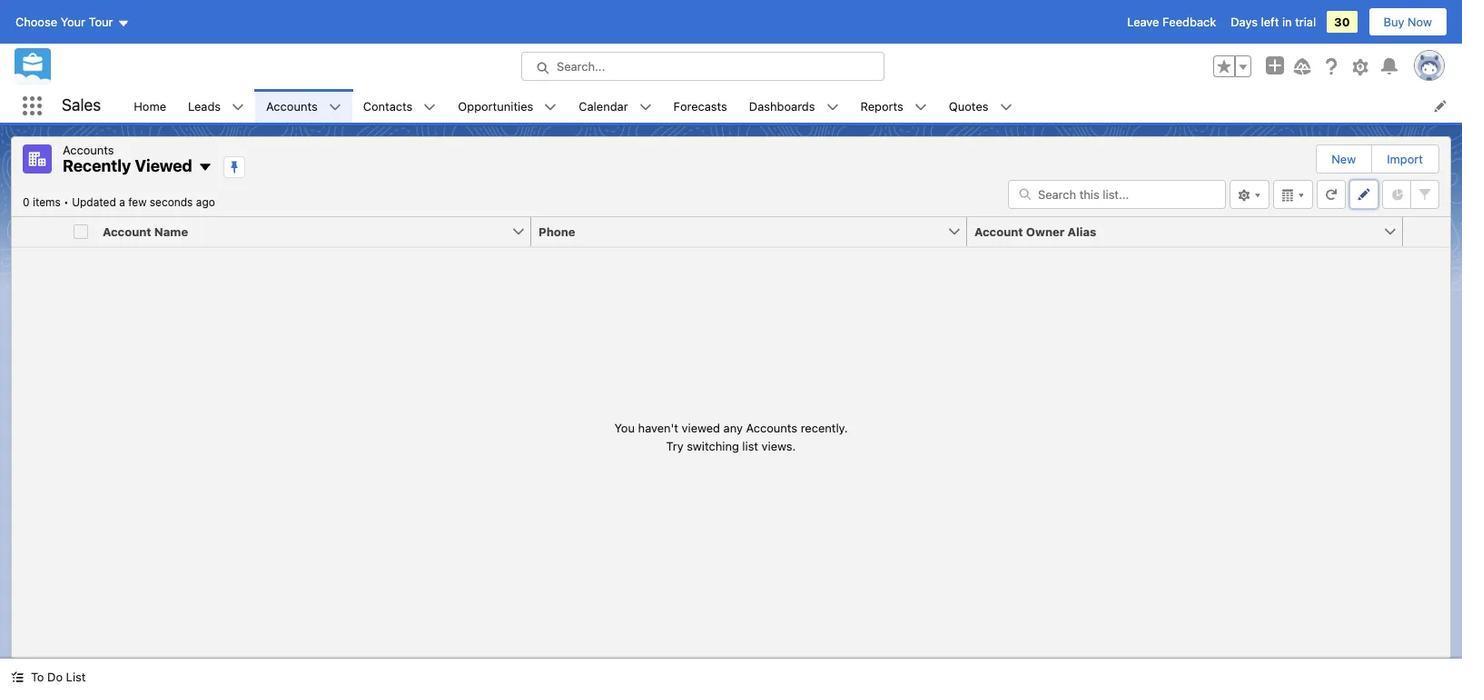 Task type: describe. For each thing, give the bounding box(es) containing it.
item number image
[[12, 217, 66, 246]]

reports
[[861, 99, 904, 113]]

text default image for calendar
[[639, 101, 652, 113]]

quotes
[[949, 99, 989, 113]]

items
[[33, 195, 61, 209]]

text default image for quotes
[[1000, 101, 1013, 113]]

account for account name
[[103, 224, 151, 238]]

trial
[[1296, 15, 1317, 29]]

to
[[31, 670, 44, 684]]

text default image up ago
[[198, 160, 212, 175]]

name
[[154, 224, 188, 238]]

account owner alias
[[975, 224, 1097, 238]]

you
[[615, 420, 635, 435]]

account name
[[103, 224, 188, 238]]

list containing home
[[123, 89, 1463, 123]]

text default image inside to do list button
[[11, 671, 24, 683]]

buy now
[[1384, 15, 1433, 29]]

leads list item
[[177, 89, 255, 123]]

to do list
[[31, 670, 86, 684]]

buy now button
[[1369, 7, 1448, 36]]

action image
[[1404, 217, 1451, 246]]

•
[[64, 195, 69, 209]]

account name button
[[95, 217, 512, 246]]

viewed
[[135, 156, 192, 175]]

1 vertical spatial accounts
[[63, 143, 114, 157]]

Search Recently Viewed list view. search field
[[1009, 179, 1227, 209]]

updated
[[72, 195, 116, 209]]

viewed
[[682, 420, 721, 435]]

leave feedback link
[[1128, 15, 1217, 29]]

reports list item
[[850, 89, 938, 123]]

action element
[[1404, 217, 1451, 247]]

alias
[[1068, 224, 1097, 238]]

new
[[1332, 152, 1357, 166]]

text default image for dashboards
[[826, 101, 839, 113]]

ago
[[196, 195, 215, 209]]

accounts inside list item
[[266, 99, 318, 113]]

any
[[724, 420, 743, 435]]

phone element
[[532, 217, 979, 247]]

opportunities
[[458, 99, 534, 113]]

accounts image
[[23, 144, 52, 174]]

recently.
[[801, 420, 848, 435]]

haven't
[[638, 420, 679, 435]]

accounts list item
[[255, 89, 352, 123]]

search... button
[[522, 52, 885, 81]]

views.
[[762, 438, 796, 453]]

owner
[[1027, 224, 1065, 238]]

text default image for leads
[[232, 101, 245, 113]]

your
[[61, 15, 85, 29]]

account for account owner alias
[[975, 224, 1024, 238]]

account owner alias button
[[968, 217, 1384, 246]]

quotes link
[[938, 89, 1000, 123]]

0 items • updated a few seconds ago
[[23, 195, 215, 209]]

leads
[[188, 99, 221, 113]]

leads link
[[177, 89, 232, 123]]

dashboards
[[749, 99, 815, 113]]

choose your tour
[[15, 15, 113, 29]]

opportunities link
[[447, 89, 545, 123]]

leave feedback
[[1128, 15, 1217, 29]]

to do list button
[[0, 659, 97, 695]]

a
[[119, 195, 125, 209]]

in
[[1283, 15, 1293, 29]]

reports link
[[850, 89, 915, 123]]

none search field inside recently viewed|accounts|list view element
[[1009, 179, 1227, 209]]

text default image for contacts
[[424, 101, 436, 113]]

do
[[47, 670, 63, 684]]

accounts inside you haven't viewed any accounts recently. try switching list views.
[[746, 420, 798, 435]]

choose your tour button
[[15, 7, 130, 36]]

phone button
[[532, 217, 948, 246]]

choose
[[15, 15, 57, 29]]



Task type: locate. For each thing, give the bounding box(es) containing it.
left
[[1262, 15, 1280, 29]]

1 horizontal spatial accounts
[[266, 99, 318, 113]]

account down a
[[103, 224, 151, 238]]

text default image inside calendar list item
[[639, 101, 652, 113]]

text default image left contacts
[[329, 101, 341, 113]]

tour
[[89, 15, 113, 29]]

0 horizontal spatial accounts
[[63, 143, 114, 157]]

home link
[[123, 89, 177, 123]]

try
[[667, 438, 684, 453]]

text default image for opportunities
[[545, 101, 557, 113]]

account left owner
[[975, 224, 1024, 238]]

forecasts
[[674, 99, 728, 113]]

dashboards link
[[738, 89, 826, 123]]

status containing you haven't viewed any accounts recently.
[[615, 420, 848, 455]]

text default image inside the 'quotes' list item
[[1000, 101, 1013, 113]]

recently viewed status
[[23, 195, 72, 209]]

contacts link
[[352, 89, 424, 123]]

phone
[[539, 224, 576, 238]]

cell inside recently viewed|accounts|list view element
[[66, 217, 95, 247]]

sales
[[62, 96, 101, 115]]

you haven't viewed any accounts recently. try switching list views.
[[615, 420, 848, 453]]

import
[[1388, 152, 1424, 166]]

text default image for reports
[[915, 101, 927, 113]]

text default image inside reports list item
[[915, 101, 927, 113]]

list
[[66, 670, 86, 684]]

text default image right reports
[[915, 101, 927, 113]]

dashboards list item
[[738, 89, 850, 123]]

account name element
[[95, 217, 542, 247]]

0 horizontal spatial account
[[103, 224, 151, 238]]

text default image inside dashboards list item
[[826, 101, 839, 113]]

accounts
[[266, 99, 318, 113], [63, 143, 114, 157], [746, 420, 798, 435]]

forecasts link
[[663, 89, 738, 123]]

contacts
[[363, 99, 413, 113]]

text default image inside 'accounts' list item
[[329, 101, 341, 113]]

days left in trial
[[1231, 15, 1317, 29]]

1 horizontal spatial account
[[975, 224, 1024, 238]]

accounts right the leads list item at top
[[266, 99, 318, 113]]

switching
[[687, 438, 739, 453]]

few
[[128, 195, 147, 209]]

text default image right leads
[[232, 101, 245, 113]]

cell
[[66, 217, 95, 247]]

home
[[134, 99, 166, 113]]

text default image left to
[[11, 671, 24, 683]]

2 account from the left
[[975, 224, 1024, 238]]

recently viewed
[[63, 156, 192, 175]]

calendar link
[[568, 89, 639, 123]]

opportunities list item
[[447, 89, 568, 123]]

calendar
[[579, 99, 628, 113]]

feedback
[[1163, 15, 1217, 29]]

list
[[123, 89, 1463, 123]]

contacts list item
[[352, 89, 447, 123]]

account inside account owner alias button
[[975, 224, 1024, 238]]

0 vertical spatial accounts
[[266, 99, 318, 113]]

account
[[103, 224, 151, 238], [975, 224, 1024, 238]]

list
[[743, 438, 759, 453]]

item number element
[[12, 217, 66, 247]]

2 horizontal spatial accounts
[[746, 420, 798, 435]]

status
[[615, 420, 848, 455]]

text default image right quotes
[[1000, 101, 1013, 113]]

calendar list item
[[568, 89, 663, 123]]

leave
[[1128, 15, 1160, 29]]

1 account from the left
[[103, 224, 151, 238]]

accounts up views. on the right bottom
[[746, 420, 798, 435]]

text default image inside opportunities 'list item'
[[545, 101, 557, 113]]

buy
[[1384, 15, 1405, 29]]

accounts down sales
[[63, 143, 114, 157]]

text default image
[[232, 101, 245, 113], [329, 101, 341, 113], [424, 101, 436, 113], [545, 101, 557, 113], [1000, 101, 1013, 113], [11, 671, 24, 683]]

search...
[[557, 59, 606, 74]]

list view controls image
[[1230, 179, 1270, 209]]

account inside the account name 'button'
[[103, 224, 151, 238]]

import button
[[1373, 145, 1438, 173]]

new button
[[1318, 145, 1371, 173]]

seconds
[[150, 195, 193, 209]]

text default image right contacts
[[424, 101, 436, 113]]

recently
[[63, 156, 131, 175]]

text default image down search...
[[545, 101, 557, 113]]

2 vertical spatial accounts
[[746, 420, 798, 435]]

text default image right calendar
[[639, 101, 652, 113]]

30
[[1335, 15, 1351, 29]]

text default image for accounts
[[329, 101, 341, 113]]

text default image
[[639, 101, 652, 113], [826, 101, 839, 113], [915, 101, 927, 113], [198, 160, 212, 175]]

text default image inside the leads list item
[[232, 101, 245, 113]]

now
[[1408, 15, 1433, 29]]

recently viewed|accounts|list view element
[[11, 136, 1452, 659]]

account owner alias element
[[968, 217, 1415, 247]]

text default image inside contacts list item
[[424, 101, 436, 113]]

display as table image
[[1274, 179, 1314, 209]]

group
[[1214, 55, 1252, 77]]

days
[[1231, 15, 1258, 29]]

text default image left reports
[[826, 101, 839, 113]]

accounts link
[[255, 89, 329, 123]]

None search field
[[1009, 179, 1227, 209]]

quotes list item
[[938, 89, 1024, 123]]

0
[[23, 195, 30, 209]]



Task type: vqa. For each thing, say whether or not it's contained in the screenshot.
Green Dot Publishing's 1
no



